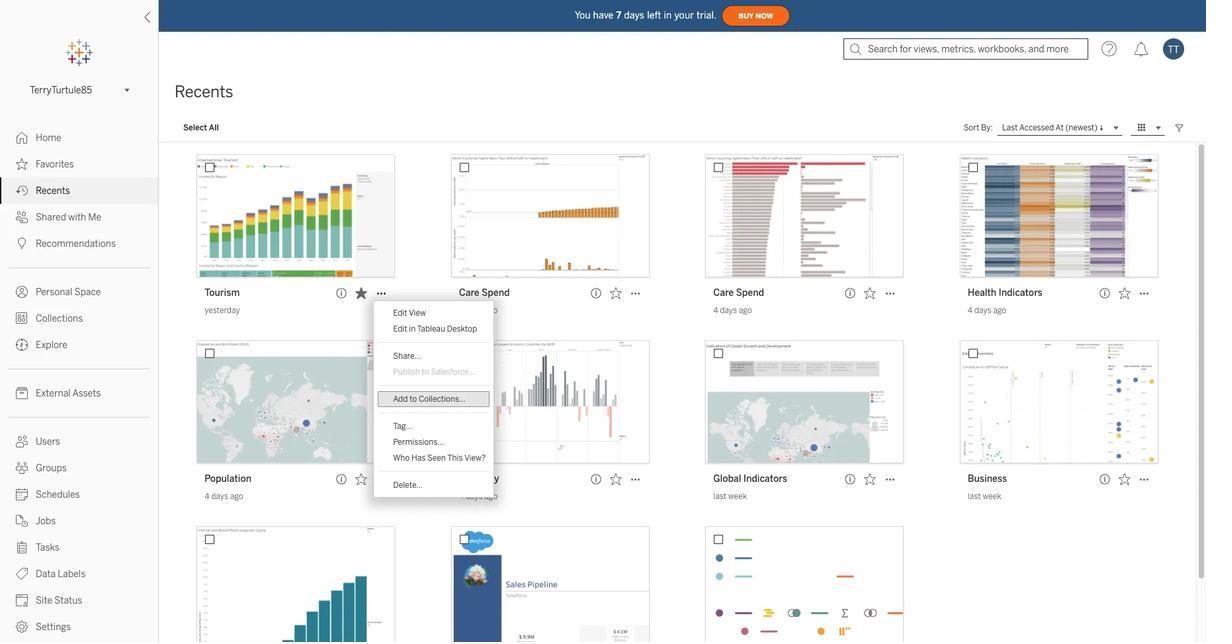 Task type: describe. For each thing, give the bounding box(es) containing it.
assets
[[72, 388, 101, 399]]

home link
[[0, 124, 158, 151]]

1 care spend from the left
[[459, 287, 510, 299]]

select
[[183, 123, 207, 132]]

edit view
[[393, 309, 426, 318]]

grid view image
[[1137, 122, 1149, 134]]

to for add
[[410, 395, 417, 404]]

accessed
[[1020, 123, 1055, 132]]

health
[[968, 287, 997, 299]]

buy now button
[[722, 5, 790, 26]]

yesterday
[[205, 306, 240, 315]]

collections...
[[419, 395, 466, 404]]

1 spend from the left
[[482, 287, 510, 299]]

last accessed at (newest)
[[1003, 123, 1098, 132]]

labels
[[58, 569, 86, 580]]

schedules
[[36, 489, 80, 501]]

global indicators
[[714, 473, 788, 485]]

last for business
[[968, 492, 982, 501]]

last accessed at (newest) button
[[998, 120, 1124, 136]]

personal space link
[[0, 279, 158, 305]]

now
[[756, 12, 774, 20]]

status
[[54, 595, 82, 606]]

edit for edit in tableau desktop
[[393, 324, 408, 334]]

buy
[[739, 12, 754, 20]]

data labels link
[[0, 561, 158, 587]]

publish to salesforce...
[[393, 367, 475, 377]]

Search for views, metrics, workbooks, and more text field
[[844, 38, 1089, 60]]

last
[[1003, 123, 1019, 132]]

7
[[617, 10, 622, 21]]

recents inside main navigation. press the up and down arrow keys to access links. "element"
[[36, 185, 70, 197]]

has
[[412, 454, 426, 463]]

with
[[68, 212, 86, 223]]

me
[[88, 212, 101, 223]]

schedules link
[[0, 481, 158, 508]]

(newest)
[[1066, 123, 1098, 132]]

data
[[36, 569, 56, 580]]

you have 7 days left in your trial.
[[575, 10, 717, 21]]

this
[[448, 454, 463, 463]]

site
[[36, 595, 52, 606]]

last week for business
[[968, 492, 1002, 501]]

left
[[648, 10, 662, 21]]

week for business
[[983, 492, 1002, 501]]

add to collections... checkbox item
[[378, 391, 490, 407]]

collections
[[36, 313, 83, 324]]

data labels
[[36, 569, 86, 580]]

main navigation. press the up and down arrow keys to access links. element
[[0, 124, 158, 640]]

explore
[[36, 340, 67, 351]]

tableau
[[417, 324, 446, 334]]

week for global indicators
[[729, 492, 747, 501]]

seen
[[428, 454, 446, 463]]

external assets
[[36, 388, 101, 399]]

publish to salesforce... checkbox item
[[378, 364, 490, 380]]

publish
[[393, 367, 420, 377]]

0 vertical spatial in
[[664, 10, 672, 21]]

settings
[[36, 622, 71, 633]]

0 horizontal spatial in
[[409, 324, 416, 334]]

desktop
[[447, 324, 477, 334]]

terryturtule85
[[30, 84, 92, 96]]

view
[[409, 309, 426, 318]]

indicators for global indicators
[[744, 473, 788, 485]]

health indicators
[[968, 287, 1043, 299]]

favorites link
[[0, 151, 158, 177]]

settings link
[[0, 614, 158, 640]]

trial.
[[697, 10, 717, 21]]

favorites
[[36, 159, 74, 170]]

2 care from the left
[[714, 287, 734, 299]]

external assets link
[[0, 380, 158, 407]]

collections link
[[0, 305, 158, 332]]

select all button
[[175, 120, 228, 136]]

at
[[1056, 123, 1064, 132]]

who
[[393, 454, 410, 463]]



Task type: vqa. For each thing, say whether or not it's contained in the screenshot.
Jobs
yes



Task type: locate. For each thing, give the bounding box(es) containing it.
1 horizontal spatial last
[[968, 492, 982, 501]]

add
[[393, 395, 408, 404]]

last down global
[[714, 492, 727, 501]]

edit for edit view
[[393, 309, 408, 318]]

1 horizontal spatial recents
[[175, 82, 234, 101]]

last week down global
[[714, 492, 747, 501]]

recommendations link
[[0, 230, 158, 257]]

2 edit from the top
[[393, 324, 408, 334]]

menu
[[374, 301, 494, 497]]

1 horizontal spatial indicators
[[999, 287, 1043, 299]]

1 horizontal spatial care spend
[[714, 287, 765, 299]]

1 horizontal spatial week
[[983, 492, 1002, 501]]

0 horizontal spatial last
[[714, 492, 727, 501]]

explore link
[[0, 332, 158, 358]]

last week
[[714, 492, 747, 501], [968, 492, 1002, 501]]

jobs
[[36, 516, 56, 527]]

2 spend from the left
[[737, 287, 765, 299]]

4 days ago
[[459, 306, 498, 315], [714, 306, 753, 315], [968, 306, 1007, 315], [205, 492, 243, 501], [459, 492, 498, 501]]

delete…
[[393, 481, 423, 490]]

indicators for health indicators
[[999, 287, 1043, 299]]

in right left
[[664, 10, 672, 21]]

recommendations
[[36, 238, 116, 250]]

tag…
[[393, 422, 413, 431]]

terryturtule85 button
[[24, 82, 134, 98]]

week down business
[[983, 492, 1002, 501]]

population
[[205, 473, 252, 485]]

have
[[594, 10, 614, 21]]

home
[[36, 132, 61, 144]]

economy
[[459, 473, 500, 485]]

recents
[[175, 82, 234, 101], [36, 185, 70, 197]]

1 vertical spatial indicators
[[744, 473, 788, 485]]

in
[[664, 10, 672, 21], [409, 324, 416, 334]]

last week down business
[[968, 492, 1002, 501]]

recents up the select all button
[[175, 82, 234, 101]]

groups
[[36, 463, 67, 474]]

1 vertical spatial to
[[410, 395, 417, 404]]

by:
[[982, 123, 994, 132]]

indicators right global
[[744, 473, 788, 485]]

view?
[[465, 454, 486, 463]]

edit in tableau desktop
[[393, 324, 477, 334]]

care
[[459, 287, 480, 299], [714, 287, 734, 299]]

1 horizontal spatial in
[[664, 10, 672, 21]]

care spend
[[459, 287, 510, 299], [714, 287, 765, 299]]

external
[[36, 388, 71, 399]]

2 care spend from the left
[[714, 287, 765, 299]]

navigation panel element
[[0, 40, 158, 640]]

0 horizontal spatial indicators
[[744, 473, 788, 485]]

2 week from the left
[[983, 492, 1002, 501]]

salesforce...
[[431, 367, 475, 377]]

share…
[[393, 352, 421, 361]]

last down business
[[968, 492, 982, 501]]

last week for global indicators
[[714, 492, 747, 501]]

your
[[675, 10, 695, 21]]

last for global indicators
[[714, 492, 727, 501]]

tasks
[[36, 542, 60, 554]]

to right add
[[410, 395, 417, 404]]

add to collections...
[[393, 395, 466, 404]]

0 vertical spatial recents
[[175, 82, 234, 101]]

edit left view
[[393, 309, 408, 318]]

indicators
[[999, 287, 1043, 299], [744, 473, 788, 485]]

1 last from the left
[[714, 492, 727, 501]]

edit down 'edit view'
[[393, 324, 408, 334]]

week
[[729, 492, 747, 501], [983, 492, 1002, 501]]

business
[[968, 473, 1008, 485]]

indicators right health
[[999, 287, 1043, 299]]

days
[[625, 10, 645, 21], [466, 306, 483, 315], [721, 306, 738, 315], [975, 306, 992, 315], [211, 492, 228, 501], [466, 492, 483, 501]]

1 horizontal spatial care
[[714, 287, 734, 299]]

0 horizontal spatial week
[[729, 492, 747, 501]]

global
[[714, 473, 742, 485]]

1 week from the left
[[729, 492, 747, 501]]

recents link
[[0, 177, 158, 204]]

0 horizontal spatial last week
[[714, 492, 747, 501]]

1 horizontal spatial spend
[[737, 287, 765, 299]]

in down 'edit view'
[[409, 324, 416, 334]]

buy now
[[739, 12, 774, 20]]

to inside add to collections... checkbox item
[[410, 395, 417, 404]]

1 horizontal spatial last week
[[968, 492, 1002, 501]]

last
[[714, 492, 727, 501], [968, 492, 982, 501]]

users
[[36, 436, 60, 448]]

all
[[209, 123, 219, 132]]

2 last week from the left
[[968, 492, 1002, 501]]

users link
[[0, 428, 158, 455]]

0 vertical spatial indicators
[[999, 287, 1043, 299]]

you
[[575, 10, 591, 21]]

1 last week from the left
[[714, 492, 747, 501]]

menu containing edit view
[[374, 301, 494, 497]]

4
[[459, 306, 464, 315], [714, 306, 719, 315], [968, 306, 973, 315], [205, 492, 210, 501], [459, 492, 464, 501]]

to inside publish to salesforce... 'checkbox item'
[[422, 367, 429, 377]]

0 horizontal spatial recents
[[36, 185, 70, 197]]

0 horizontal spatial care spend
[[459, 287, 510, 299]]

to
[[422, 367, 429, 377], [410, 395, 417, 404]]

shared with me link
[[0, 204, 158, 230]]

to for publish
[[422, 367, 429, 377]]

0 vertical spatial to
[[422, 367, 429, 377]]

1 edit from the top
[[393, 309, 408, 318]]

1 vertical spatial in
[[409, 324, 416, 334]]

shared with me
[[36, 212, 101, 223]]

permissions…
[[393, 438, 444, 447]]

recents up shared
[[36, 185, 70, 197]]

1 horizontal spatial to
[[422, 367, 429, 377]]

sort by:
[[964, 123, 994, 132]]

1 vertical spatial edit
[[393, 324, 408, 334]]

tourism
[[205, 287, 240, 299]]

who has seen this view?
[[393, 454, 486, 463]]

personal space
[[36, 287, 101, 298]]

0 horizontal spatial care
[[459, 287, 480, 299]]

0 vertical spatial edit
[[393, 309, 408, 318]]

tasks link
[[0, 534, 158, 561]]

week down global
[[729, 492, 747, 501]]

sort
[[964, 123, 980, 132]]

groups link
[[0, 455, 158, 481]]

spend
[[482, 287, 510, 299], [737, 287, 765, 299]]

site status link
[[0, 587, 158, 614]]

to right publish
[[422, 367, 429, 377]]

jobs link
[[0, 508, 158, 534]]

space
[[75, 287, 101, 298]]

shared
[[36, 212, 66, 223]]

1 care from the left
[[459, 287, 480, 299]]

select all
[[183, 123, 219, 132]]

2 last from the left
[[968, 492, 982, 501]]

0 horizontal spatial spend
[[482, 287, 510, 299]]

0 horizontal spatial to
[[410, 395, 417, 404]]

personal
[[36, 287, 72, 298]]

site status
[[36, 595, 82, 606]]

1 vertical spatial recents
[[36, 185, 70, 197]]



